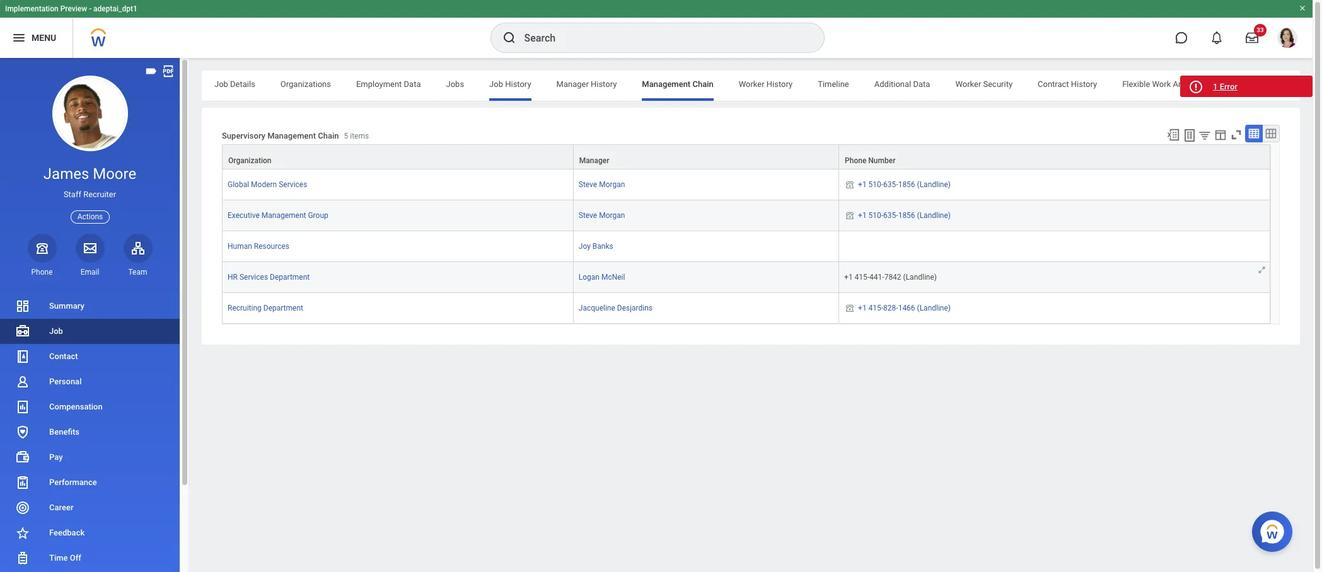 Task type: vqa. For each thing, say whether or not it's contained in the screenshot.
the bottom Leave
no



Task type: locate. For each thing, give the bounding box(es) containing it.
menu banner
[[0, 0, 1313, 58]]

cell
[[840, 232, 1271, 263]]

data right the additional
[[914, 79, 931, 89]]

0 vertical spatial management
[[642, 79, 691, 89]]

management down the search workday search box in the top of the page
[[642, 79, 691, 89]]

logan mcneil
[[579, 273, 625, 282]]

0 vertical spatial department
[[270, 273, 310, 282]]

click to view/edit grid preferences image
[[1214, 128, 1228, 142]]

0 vertical spatial steve
[[579, 180, 597, 189]]

performance link
[[0, 471, 180, 496]]

feedback image
[[15, 526, 30, 541]]

preview
[[60, 4, 87, 13]]

global modern services link
[[228, 180, 307, 189]]

5
[[344, 132, 348, 141]]

manager button
[[574, 145, 839, 169]]

0 horizontal spatial data
[[404, 79, 421, 89]]

2 510- from the top
[[869, 211, 884, 220]]

morgan for global modern services
[[599, 180, 625, 189]]

1 horizontal spatial data
[[914, 79, 931, 89]]

1 vertical spatial +1 510-635-1856 (landline) link
[[859, 209, 951, 220]]

+1 510-635-1856 (landline) for executive management group
[[859, 211, 951, 220]]

phone for phone number
[[845, 156, 867, 165]]

1 vertical spatial steve morgan
[[579, 211, 625, 220]]

4 history from the left
[[1072, 79, 1098, 89]]

1 vertical spatial phone
[[31, 268, 53, 277]]

time off
[[49, 554, 81, 563]]

1 635- from the top
[[884, 180, 899, 189]]

1 horizontal spatial chain
[[693, 79, 714, 89]]

2 steve from the top
[[579, 211, 597, 220]]

tag image
[[144, 64, 158, 78]]

0 vertical spatial phone image
[[845, 180, 856, 190]]

worker for worker security
[[956, 79, 982, 89]]

1 vertical spatial +1 510-635-1856 (landline)
[[859, 211, 951, 220]]

1 morgan from the top
[[599, 180, 625, 189]]

resources
[[254, 242, 290, 251]]

phone image
[[845, 211, 856, 221], [845, 304, 856, 314]]

employment
[[356, 79, 402, 89]]

summary
[[49, 301, 84, 311]]

1856 for global modern services
[[899, 180, 916, 189]]

services right modern
[[279, 180, 307, 189]]

1 worker from the left
[[739, 79, 765, 89]]

1 vertical spatial steve morgan link
[[579, 211, 625, 220]]

tab list
[[202, 71, 1301, 101]]

summary link
[[0, 294, 180, 319]]

contact image
[[15, 349, 30, 365]]

department down hr services department
[[264, 304, 303, 313]]

2 steve morgan link from the top
[[579, 211, 625, 220]]

desjardins
[[617, 304, 653, 313]]

hr services department
[[228, 273, 310, 282]]

employment data
[[356, 79, 421, 89]]

data
[[404, 79, 421, 89], [914, 79, 931, 89]]

1 vertical spatial 1856
[[899, 211, 916, 220]]

group
[[308, 211, 328, 220]]

(landline) for executive management group
[[917, 211, 951, 220]]

1 1856 from the top
[[899, 180, 916, 189]]

history for manager history
[[591, 79, 617, 89]]

flexible work arrangements
[[1123, 79, 1225, 89]]

history for worker history
[[767, 79, 793, 89]]

email
[[81, 268, 99, 277]]

phone image left 828-
[[845, 304, 856, 314]]

compensation image
[[15, 400, 30, 415]]

+1
[[859, 180, 867, 189], [859, 211, 867, 220], [845, 273, 853, 282], [859, 304, 867, 313]]

close environment banner image
[[1299, 4, 1307, 12]]

select to filter grid data image
[[1198, 129, 1212, 142]]

email button
[[75, 234, 104, 277]]

chain inside tab list
[[693, 79, 714, 89]]

recruiting
[[228, 304, 262, 313]]

morgan
[[599, 180, 625, 189], [599, 211, 625, 220]]

+1 510-635-1856 (landline) link
[[859, 178, 951, 189], [859, 209, 951, 220]]

james
[[43, 165, 89, 183]]

415- inside +1 415-828-1466 (landline) link
[[869, 304, 884, 313]]

1 phone image from the top
[[845, 211, 856, 221]]

2 635- from the top
[[884, 211, 899, 220]]

3 row from the top
[[222, 201, 1271, 232]]

1 vertical spatial manager
[[580, 156, 610, 165]]

0 vertical spatial steve morgan link
[[579, 180, 625, 189]]

0 vertical spatial 1856
[[899, 180, 916, 189]]

recruiting department link
[[228, 304, 303, 313]]

0 vertical spatial +1 510-635-1856 (landline) link
[[859, 178, 951, 189]]

(landline) inside cell
[[904, 273, 937, 282]]

2 morgan from the top
[[599, 211, 625, 220]]

chain
[[693, 79, 714, 89], [318, 131, 339, 141]]

department
[[270, 273, 310, 282], [264, 304, 303, 313]]

635-
[[884, 180, 899, 189], [884, 211, 899, 220]]

2 +1 510-635-1856 (landline) from the top
[[859, 211, 951, 220]]

6 row from the top
[[222, 293, 1271, 324]]

executive management group link
[[228, 211, 328, 220]]

phone image down the phone number
[[845, 180, 856, 190]]

Search Workday  search field
[[524, 24, 798, 52]]

1 history from the left
[[505, 79, 531, 89]]

personal image
[[15, 375, 30, 390]]

2 data from the left
[[914, 79, 931, 89]]

expand table image
[[1265, 127, 1278, 140]]

1 +1 510-635-1856 (landline) from the top
[[859, 180, 951, 189]]

time
[[49, 554, 68, 563]]

job details
[[214, 79, 255, 89]]

management for group
[[262, 211, 306, 220]]

415-
[[855, 273, 870, 282], [869, 304, 884, 313]]

contact
[[49, 352, 78, 361]]

job up contact
[[49, 327, 63, 336]]

828-
[[884, 304, 899, 313]]

phone inside the navigation pane "region"
[[31, 268, 53, 277]]

management for chain
[[268, 131, 316, 141]]

0 vertical spatial services
[[279, 180, 307, 189]]

2 +1 510-635-1856 (landline) link from the top
[[859, 209, 951, 220]]

chain left '5'
[[318, 131, 339, 141]]

steve morgan link for group
[[579, 211, 625, 220]]

0 vertical spatial phone image
[[845, 211, 856, 221]]

tab list containing job details
[[202, 71, 1301, 101]]

2 history from the left
[[591, 79, 617, 89]]

3 history from the left
[[767, 79, 793, 89]]

toolbar
[[1161, 125, 1280, 144]]

time off image
[[15, 551, 30, 566]]

jacqueline
[[579, 304, 616, 313]]

off
[[70, 554, 81, 563]]

services
[[279, 180, 307, 189], [240, 273, 268, 282]]

performance
[[49, 478, 97, 488]]

job right jobs on the left top
[[490, 79, 503, 89]]

data right employment
[[404, 79, 421, 89]]

415- for 441-
[[855, 273, 870, 282]]

hr services department link
[[228, 273, 310, 282]]

benefits link
[[0, 420, 180, 445]]

job link
[[0, 319, 180, 344]]

organizations
[[281, 79, 331, 89]]

1 vertical spatial management
[[268, 131, 316, 141]]

department down resources
[[270, 273, 310, 282]]

5 row from the top
[[222, 263, 1271, 293]]

worker
[[739, 79, 765, 89], [956, 79, 982, 89]]

row containing recruiting department
[[222, 293, 1271, 324]]

0 horizontal spatial worker
[[739, 79, 765, 89]]

+1 510-635-1856 (landline) link for global modern services
[[859, 178, 951, 189]]

supervisory management chain 5 items
[[222, 131, 369, 141]]

history for contract history
[[1072, 79, 1098, 89]]

2 worker from the left
[[956, 79, 982, 89]]

1 horizontal spatial phone
[[845, 156, 867, 165]]

management
[[642, 79, 691, 89], [268, 131, 316, 141], [262, 211, 306, 220]]

steve for global modern services
[[579, 180, 597, 189]]

2 horizontal spatial job
[[490, 79, 503, 89]]

1 steve from the top
[[579, 180, 597, 189]]

0 horizontal spatial services
[[240, 273, 268, 282]]

1 +1 510-635-1856 (landline) link from the top
[[859, 178, 951, 189]]

0 vertical spatial +1 510-635-1856 (landline)
[[859, 180, 951, 189]]

email james moore element
[[75, 267, 104, 277]]

recruiter
[[83, 190, 116, 199]]

organization
[[228, 156, 272, 165]]

phone image up phone james moore element
[[33, 241, 51, 256]]

history for job history
[[505, 79, 531, 89]]

1 vertical spatial phone image
[[845, 304, 856, 314]]

benefits
[[49, 428, 79, 437]]

manager inside popup button
[[580, 156, 610, 165]]

2 vertical spatial management
[[262, 211, 306, 220]]

+1 415-828-1466 (landline) link
[[859, 302, 951, 313]]

list containing summary
[[0, 294, 180, 573]]

0 vertical spatial morgan
[[599, 180, 625, 189]]

1 horizontal spatial worker
[[956, 79, 982, 89]]

executive
[[228, 211, 260, 220]]

menu
[[32, 33, 56, 43]]

job left details
[[214, 79, 228, 89]]

0 vertical spatial 510-
[[869, 180, 884, 189]]

phone
[[845, 156, 867, 165], [31, 268, 53, 277]]

415- for 828-
[[869, 304, 884, 313]]

phone image for +1 415-828-1466 (landline)
[[845, 304, 856, 314]]

joy banks
[[579, 242, 614, 251]]

1 510- from the top
[[869, 180, 884, 189]]

0 vertical spatial steve morgan
[[579, 180, 625, 189]]

hr
[[228, 273, 238, 282]]

441-
[[870, 273, 885, 282]]

1 vertical spatial 415-
[[869, 304, 884, 313]]

2 steve morgan from the top
[[579, 211, 625, 220]]

0 vertical spatial 635-
[[884, 180, 899, 189]]

2 phone image from the top
[[845, 304, 856, 314]]

2 row from the top
[[222, 170, 1271, 201]]

steve
[[579, 180, 597, 189], [579, 211, 597, 220]]

pay image
[[15, 450, 30, 465]]

0 horizontal spatial job
[[49, 327, 63, 336]]

joy banks link
[[579, 242, 614, 251]]

415- left 1466
[[869, 304, 884, 313]]

0 vertical spatial phone
[[845, 156, 867, 165]]

job inside job link
[[49, 327, 63, 336]]

1 vertical spatial 510-
[[869, 211, 884, 220]]

0 horizontal spatial chain
[[318, 131, 339, 141]]

1 horizontal spatial job
[[214, 79, 228, 89]]

flexible
[[1123, 79, 1151, 89]]

1 vertical spatial 635-
[[884, 211, 899, 220]]

list
[[0, 294, 180, 573]]

1 vertical spatial steve
[[579, 211, 597, 220]]

phone image inside popup button
[[33, 241, 51, 256]]

635- for group
[[884, 211, 899, 220]]

summary image
[[15, 299, 30, 314]]

row
[[222, 144, 1271, 170], [222, 170, 1271, 201], [222, 201, 1271, 232], [222, 232, 1271, 263], [222, 263, 1271, 293], [222, 293, 1271, 324]]

4 row from the top
[[222, 232, 1271, 263]]

phone image
[[845, 180, 856, 190], [33, 241, 51, 256]]

415- inside the +1 415-441-7842 (landline) cell
[[855, 273, 870, 282]]

0 vertical spatial 415-
[[855, 273, 870, 282]]

view printable version (pdf) image
[[161, 64, 175, 78]]

2 1856 from the top
[[899, 211, 916, 220]]

steve morgan
[[579, 180, 625, 189], [579, 211, 625, 220]]

1 vertical spatial morgan
[[599, 211, 625, 220]]

1 vertical spatial phone image
[[33, 241, 51, 256]]

1 vertical spatial department
[[264, 304, 303, 313]]

1856
[[899, 180, 916, 189], [899, 211, 916, 220]]

1 steve morgan from the top
[[579, 180, 625, 189]]

worker history
[[739, 79, 793, 89]]

0 vertical spatial chain
[[693, 79, 714, 89]]

1 vertical spatial chain
[[318, 131, 339, 141]]

phone image down the phone number
[[845, 211, 856, 221]]

phone left number
[[845, 156, 867, 165]]

management up resources
[[262, 211, 306, 220]]

services right hr
[[240, 273, 268, 282]]

415- left 7842
[[855, 273, 870, 282]]

510-
[[869, 180, 884, 189], [869, 211, 884, 220]]

1 data from the left
[[404, 79, 421, 89]]

1 horizontal spatial phone image
[[845, 180, 856, 190]]

(landline) for global modern services
[[917, 180, 951, 189]]

1 steve morgan link from the top
[[579, 180, 625, 189]]

phone up the summary
[[31, 268, 53, 277]]

0 vertical spatial manager
[[557, 79, 589, 89]]

job history
[[490, 79, 531, 89]]

career image
[[15, 501, 30, 516]]

phone number
[[845, 156, 896, 165]]

0 horizontal spatial phone
[[31, 268, 53, 277]]

0 horizontal spatial phone image
[[33, 241, 51, 256]]

job
[[214, 79, 228, 89], [490, 79, 503, 89], [49, 327, 63, 336]]

phone button
[[27, 234, 56, 277]]

management right supervisory
[[268, 131, 316, 141]]

data for additional data
[[914, 79, 931, 89]]

manager for manager
[[580, 156, 610, 165]]

chain down the search workday search box in the top of the page
[[693, 79, 714, 89]]

row containing hr services department
[[222, 263, 1271, 293]]

1 row from the top
[[222, 144, 1271, 170]]



Task type: describe. For each thing, give the bounding box(es) containing it.
compensation
[[49, 402, 103, 412]]

feedback link
[[0, 521, 180, 546]]

row containing global modern services
[[222, 170, 1271, 201]]

timeline
[[818, 79, 849, 89]]

management chain
[[642, 79, 714, 89]]

team link
[[123, 234, 152, 277]]

(landline) for recruiting department
[[917, 304, 951, 313]]

1
[[1214, 82, 1218, 91]]

staff
[[64, 190, 81, 199]]

joy
[[579, 242, 591, 251]]

+1 for global modern services
[[859, 180, 867, 189]]

7842
[[885, 273, 902, 282]]

+1 510-635-1856 (landline) for global modern services
[[859, 180, 951, 189]]

logan
[[579, 273, 600, 282]]

recruiting department
[[228, 304, 303, 313]]

adeptai_dpt1
[[93, 4, 137, 13]]

1466
[[899, 304, 916, 313]]

career
[[49, 503, 73, 513]]

phone for phone
[[31, 268, 53, 277]]

implementation
[[5, 4, 58, 13]]

implementation preview -   adeptai_dpt1
[[5, 4, 137, 13]]

team
[[128, 268, 147, 277]]

1 vertical spatial services
[[240, 273, 268, 282]]

contact link
[[0, 344, 180, 370]]

additional data
[[875, 79, 931, 89]]

items
[[350, 132, 369, 141]]

mail image
[[82, 241, 97, 256]]

actions
[[77, 212, 103, 221]]

notifications large image
[[1211, 32, 1224, 44]]

team james moore element
[[123, 267, 152, 277]]

510- for group
[[869, 211, 884, 220]]

profile logan mcneil image
[[1278, 28, 1298, 51]]

table image
[[1248, 127, 1261, 140]]

export to worksheets image
[[1183, 128, 1198, 143]]

510- for services
[[869, 180, 884, 189]]

steve for executive management group
[[579, 211, 597, 220]]

view team image
[[130, 241, 145, 256]]

jobs
[[446, 79, 464, 89]]

inbox large image
[[1246, 32, 1259, 44]]

row containing organization
[[222, 144, 1271, 170]]

exclamation image
[[1191, 83, 1201, 92]]

grow image
[[1258, 266, 1267, 275]]

-
[[89, 4, 92, 13]]

staff recruiter
[[64, 190, 116, 199]]

compensation link
[[0, 395, 180, 420]]

row containing human resources
[[222, 232, 1271, 263]]

33 button
[[1239, 24, 1267, 52]]

manager history
[[557, 79, 617, 89]]

human
[[228, 242, 252, 251]]

pay link
[[0, 445, 180, 471]]

error
[[1220, 82, 1238, 91]]

james moore
[[43, 165, 136, 183]]

organization button
[[223, 145, 573, 169]]

actions button
[[70, 210, 110, 224]]

moore
[[93, 165, 136, 183]]

morgan for executive management group
[[599, 211, 625, 220]]

security
[[984, 79, 1013, 89]]

search image
[[502, 30, 517, 45]]

pay
[[49, 453, 63, 462]]

mcneil
[[602, 273, 625, 282]]

banks
[[593, 242, 614, 251]]

phone image for +1 510-635-1856 (landline)
[[845, 211, 856, 221]]

1 error button
[[1181, 76, 1313, 97]]

+1 for executive management group
[[859, 211, 867, 220]]

data for employment data
[[404, 79, 421, 89]]

job for job details
[[214, 79, 228, 89]]

personal
[[49, 377, 82, 387]]

export to excel image
[[1167, 128, 1181, 142]]

executive management group
[[228, 211, 328, 220]]

+1 inside cell
[[845, 273, 853, 282]]

steve morgan for executive management group
[[579, 211, 625, 220]]

33
[[1257, 26, 1264, 33]]

manager for manager history
[[557, 79, 589, 89]]

additional
[[875, 79, 912, 89]]

logan mcneil link
[[579, 273, 625, 282]]

global
[[228, 180, 249, 189]]

+1 for recruiting department
[[859, 304, 867, 313]]

performance image
[[15, 476, 30, 491]]

635- for services
[[884, 180, 899, 189]]

global modern services
[[228, 180, 307, 189]]

number
[[869, 156, 896, 165]]

+1 415-828-1466 (landline)
[[859, 304, 951, 313]]

contract
[[1038, 79, 1070, 89]]

jacqueline desjardins
[[579, 304, 653, 313]]

human resources
[[228, 242, 290, 251]]

work
[[1153, 79, 1171, 89]]

+1 415-441-7842 (landline)
[[845, 273, 937, 282]]

supervisory
[[222, 131, 266, 141]]

time off link
[[0, 546, 180, 571]]

+1 510-635-1856 (landline) link for executive management group
[[859, 209, 951, 220]]

1 horizontal spatial services
[[279, 180, 307, 189]]

contract history
[[1038, 79, 1098, 89]]

personal link
[[0, 370, 180, 395]]

phone number button
[[840, 145, 1270, 169]]

phone james moore element
[[27, 267, 56, 277]]

steve morgan link for services
[[579, 180, 625, 189]]

feedback
[[49, 529, 85, 538]]

1856 for executive management group
[[899, 211, 916, 220]]

1 error
[[1214, 82, 1238, 91]]

worker for worker history
[[739, 79, 765, 89]]

modern
[[251, 180, 277, 189]]

navigation pane region
[[0, 58, 189, 573]]

arrangements
[[1174, 79, 1225, 89]]

benefits image
[[15, 425, 30, 440]]

job image
[[15, 324, 30, 339]]

career link
[[0, 496, 180, 521]]

jacqueline desjardins link
[[579, 304, 653, 313]]

+1 415-441-7842 (landline) cell
[[840, 263, 1271, 293]]

row containing executive management group
[[222, 201, 1271, 232]]

menu button
[[0, 18, 73, 58]]

justify image
[[11, 30, 26, 45]]

fullscreen image
[[1230, 128, 1244, 142]]

steve morgan for global modern services
[[579, 180, 625, 189]]

list inside the navigation pane "region"
[[0, 294, 180, 573]]

management inside tab list
[[642, 79, 691, 89]]

details
[[230, 79, 255, 89]]

job for job history
[[490, 79, 503, 89]]



